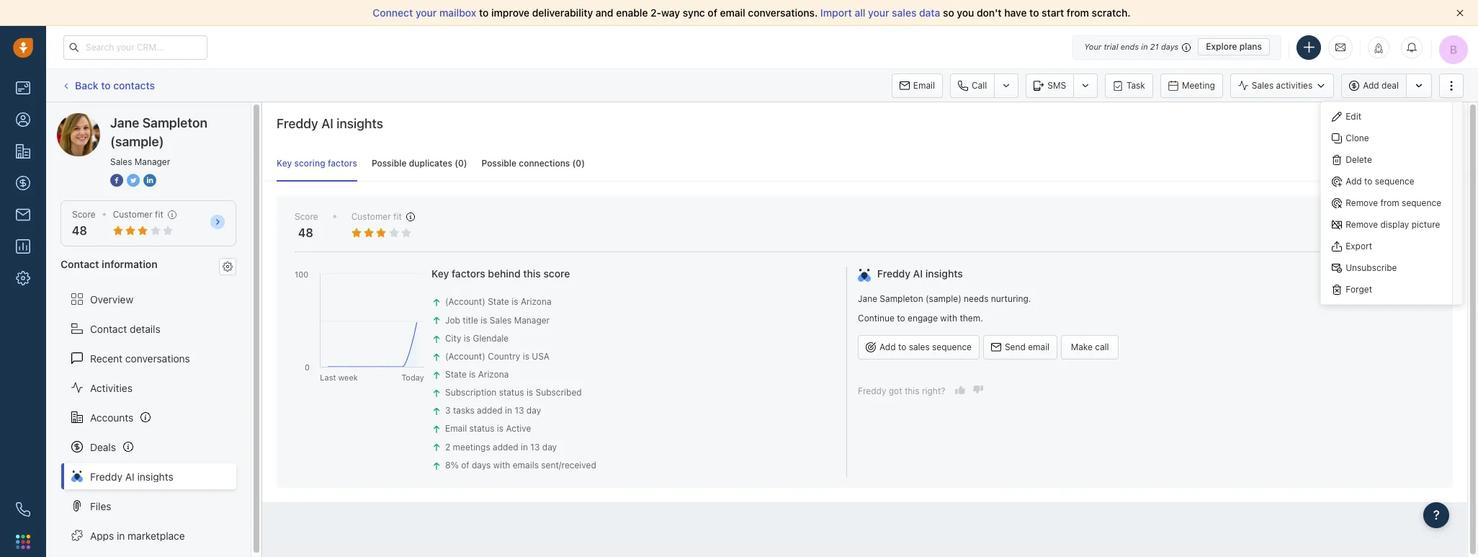 Task type: locate. For each thing, give the bounding box(es) containing it.
manager
[[135, 156, 170, 167], [514, 315, 550, 325]]

status for subscription
[[499, 387, 524, 398]]

1 horizontal spatial manager
[[514, 315, 550, 325]]

this left score
[[524, 268, 541, 280]]

sequence for add to sequence
[[1376, 176, 1415, 187]]

(0) inside possible connections (0) link
[[573, 158, 585, 169]]

0 vertical spatial manager
[[135, 156, 170, 167]]

1 horizontal spatial possible
[[482, 158, 517, 169]]

is right title
[[481, 315, 488, 325]]

remove for remove display picture
[[1346, 219, 1379, 230]]

add to sales sequence button
[[858, 335, 980, 360]]

13 up active on the bottom left of page
[[515, 405, 524, 416]]

contact for contact information
[[61, 258, 99, 270]]

2 remove from the top
[[1346, 219, 1379, 230]]

1 horizontal spatial customer fit
[[351, 211, 402, 222]]

jane down the back at top
[[86, 112, 108, 125]]

email
[[720, 6, 746, 19], [1029, 342, 1050, 352]]

2 (account) from the top
[[445, 351, 486, 362]]

add inside add to sales sequence button
[[880, 342, 896, 352]]

is left subscribed
[[527, 387, 533, 398]]

score 48 up contact information at the top left
[[72, 209, 96, 237]]

conversations
[[125, 352, 190, 364]]

0 horizontal spatial email
[[720, 6, 746, 19]]

1 horizontal spatial add
[[1346, 176, 1363, 187]]

and
[[596, 6, 614, 19]]

email
[[914, 80, 935, 90], [445, 423, 467, 434]]

insights up key scoring factors
[[337, 116, 383, 131]]

freddy
[[277, 116, 318, 131], [878, 268, 911, 280], [858, 386, 887, 396], [90, 470, 123, 483]]

to left engage
[[897, 313, 906, 323]]

ai
[[322, 116, 334, 131], [914, 268, 923, 280], [125, 470, 135, 483]]

(account) state is arizona
[[445, 296, 552, 307]]

customer down the possible duplicates (0) link in the left top of the page
[[351, 211, 391, 222]]

1 vertical spatial manager
[[514, 315, 550, 325]]

status up 3 tasks added in 13 day
[[499, 387, 524, 398]]

1 horizontal spatial day
[[543, 441, 557, 452]]

sequence up remove from sequence
[[1376, 176, 1415, 187]]

this right got
[[905, 386, 920, 396]]

1 horizontal spatial insights
[[337, 116, 383, 131]]

day for 3 tasks added in 13 day
[[527, 405, 541, 416]]

added up email status is active
[[477, 405, 503, 416]]

send
[[1005, 342, 1026, 352]]

1 horizontal spatial 13
[[531, 441, 540, 452]]

freddy ai insights up jane sampleton (sample) needs nurturing.
[[878, 268, 963, 280]]

13
[[515, 405, 524, 416], [531, 441, 540, 452]]

0 horizontal spatial sales
[[110, 156, 132, 167]]

0 horizontal spatial key
[[277, 158, 292, 169]]

fit down the possible duplicates (0) link in the left top of the page
[[394, 211, 402, 222]]

freddy up "continue" at the bottom right of page
[[878, 268, 911, 280]]

1 horizontal spatial key
[[432, 268, 449, 280]]

1 vertical spatial insights
[[926, 268, 963, 280]]

day up active on the bottom left of page
[[527, 405, 541, 416]]

sampleton for jane sampleton (sample) needs nurturing.
[[880, 293, 924, 304]]

0 vertical spatial (account)
[[445, 296, 486, 307]]

from
[[1067, 6, 1090, 19], [1381, 197, 1400, 208]]

0 vertical spatial (sample)
[[163, 112, 204, 125]]

sales down continue to engage with them.
[[909, 342, 930, 352]]

(sample) inside jane sampleton (sample) sales manager
[[110, 134, 164, 149]]

0 horizontal spatial insights
[[137, 470, 174, 483]]

(0) right duplicates
[[455, 158, 467, 169]]

activities
[[90, 382, 133, 394]]

0 vertical spatial sequence
[[1376, 176, 1415, 187]]

1 vertical spatial remove
[[1346, 219, 1379, 230]]

is left usa
[[523, 351, 530, 362]]

1 vertical spatial add
[[1346, 176, 1363, 187]]

is for usa
[[523, 351, 530, 362]]

(0) inside the possible duplicates (0) link
[[455, 158, 467, 169]]

email right sync
[[720, 6, 746, 19]]

in left 21
[[1142, 42, 1149, 51]]

customer fit
[[113, 209, 163, 220], [351, 211, 402, 222]]

0 vertical spatial email
[[914, 80, 935, 90]]

0 horizontal spatial possible
[[372, 158, 407, 169]]

manager up usa
[[514, 315, 550, 325]]

jane down contacts
[[110, 115, 139, 130]]

jane up "continue" at the bottom right of page
[[858, 293, 878, 304]]

Search your CRM... text field
[[63, 35, 208, 59]]

0 horizontal spatial status
[[470, 423, 495, 434]]

import
[[821, 6, 852, 19]]

sampleton for jane sampleton (sample)
[[111, 112, 160, 125]]

2
[[445, 441, 451, 452]]

0 horizontal spatial day
[[527, 405, 541, 416]]

ai up key scoring factors
[[322, 116, 334, 131]]

1 horizontal spatial days
[[1162, 42, 1179, 51]]

(0) right connections
[[573, 158, 585, 169]]

0 vertical spatial arizona
[[521, 296, 552, 307]]

possible for possible duplicates (0)
[[372, 158, 407, 169]]

customer fit down twitter circled image at top
[[113, 209, 163, 220]]

key up job
[[432, 268, 449, 280]]

insights up marketplace
[[137, 470, 174, 483]]

0 horizontal spatial of
[[461, 460, 470, 470]]

connect your mailbox to improve deliverability and enable 2-way sync of email conversations. import all your sales data so you don't have to start from scratch.
[[373, 6, 1131, 19]]

0 vertical spatial remove
[[1346, 197, 1379, 208]]

email down tasks
[[445, 423, 467, 434]]

1 vertical spatial (sample)
[[110, 134, 164, 149]]

1 horizontal spatial this
[[905, 386, 920, 396]]

call link
[[951, 73, 995, 98]]

arizona down (account) country is usa
[[478, 369, 509, 380]]

(account) for (account) country is usa
[[445, 351, 486, 362]]

forget
[[1346, 284, 1373, 295]]

possible
[[372, 158, 407, 169], [482, 158, 517, 169]]

add deal
[[1364, 80, 1400, 91]]

0 vertical spatial with
[[941, 313, 958, 323]]

0 vertical spatial contact
[[61, 258, 99, 270]]

0 horizontal spatial email
[[445, 423, 467, 434]]

contact down 48 button
[[61, 258, 99, 270]]

jane sampleton (sample) needs nurturing.
[[858, 293, 1032, 304]]

sales
[[1252, 80, 1274, 91], [110, 156, 132, 167], [490, 315, 512, 325]]

2 vertical spatial add
[[880, 342, 896, 352]]

2 vertical spatial (sample)
[[926, 293, 962, 304]]

jane inside jane sampleton (sample) sales manager
[[110, 115, 139, 130]]

with down jane sampleton (sample) needs nurturing.
[[941, 313, 958, 323]]

0 vertical spatial state
[[488, 296, 509, 307]]

0 vertical spatial email
[[720, 6, 746, 19]]

freddy ai insights up key scoring factors
[[277, 116, 383, 131]]

status for email
[[470, 423, 495, 434]]

1 horizontal spatial (0)
[[573, 158, 585, 169]]

key left scoring
[[277, 158, 292, 169]]

0 vertical spatial ai
[[322, 116, 334, 131]]

make call
[[1071, 342, 1110, 352]]

explore plans
[[1207, 41, 1263, 52]]

freddy ai insights down deals
[[90, 470, 174, 483]]

add left deal
[[1364, 80, 1380, 91]]

customer fit down the possible duplicates (0) link in the left top of the page
[[351, 211, 402, 222]]

sales left the data
[[892, 6, 917, 19]]

sales down '(account) state is arizona'
[[490, 315, 512, 325]]

1 horizontal spatial from
[[1381, 197, 1400, 208]]

0 horizontal spatial your
[[416, 6, 437, 19]]

sales up the facebook circled 'icon'
[[110, 156, 132, 167]]

1 (0) from the left
[[455, 158, 467, 169]]

0 horizontal spatial 13
[[515, 405, 524, 416]]

to left start
[[1030, 6, 1040, 19]]

added down active on the bottom left of page
[[493, 441, 519, 452]]

in down subscription status is subscribed at bottom left
[[505, 405, 512, 416]]

from up "remove display picture"
[[1381, 197, 1400, 208]]

0 horizontal spatial from
[[1067, 6, 1090, 19]]

1 vertical spatial with
[[493, 460, 511, 470]]

(sample)
[[163, 112, 204, 125], [110, 134, 164, 149], [926, 293, 962, 304]]

key scoring factors link
[[277, 146, 357, 182]]

0 horizontal spatial with
[[493, 460, 511, 470]]

your right all
[[869, 6, 890, 19]]

sales inside button
[[909, 342, 930, 352]]

day for 2 meetings added in 13 day
[[543, 441, 557, 452]]

phone element
[[9, 495, 37, 524]]

day up sent/received
[[543, 441, 557, 452]]

0 vertical spatial insights
[[337, 116, 383, 131]]

1 horizontal spatial of
[[708, 6, 718, 19]]

make
[[1071, 342, 1093, 352]]

key
[[277, 158, 292, 169], [432, 268, 449, 280]]

phone image
[[16, 502, 30, 517]]

13 up emails
[[531, 441, 540, 452]]

emails
[[513, 460, 539, 470]]

1 vertical spatial status
[[470, 423, 495, 434]]

unsubscribe
[[1346, 262, 1398, 273]]

freddy ai insights
[[277, 116, 383, 131], [878, 268, 963, 280], [90, 470, 174, 483]]

insights
[[337, 116, 383, 131], [926, 268, 963, 280], [137, 470, 174, 483]]

meeting button
[[1161, 73, 1224, 98]]

behind
[[488, 268, 521, 280]]

manager up linkedin circled icon
[[135, 156, 170, 167]]

details
[[130, 323, 161, 335]]

score
[[72, 209, 96, 220], [295, 211, 318, 222]]

2 (0) from the left
[[573, 158, 585, 169]]

sequence down them.
[[933, 342, 972, 352]]

jane sampleton (sample)
[[86, 112, 204, 125]]

to for add to sequence
[[1365, 176, 1373, 187]]

manager inside jane sampleton (sample) sales manager
[[135, 156, 170, 167]]

days down meetings at bottom
[[472, 460, 491, 470]]

48 up 100
[[298, 227, 313, 239]]

0 vertical spatial key
[[277, 158, 292, 169]]

sequence for remove from sequence
[[1403, 197, 1442, 208]]

1 vertical spatial email
[[1029, 342, 1050, 352]]

scoring
[[294, 158, 326, 169]]

0 vertical spatial from
[[1067, 6, 1090, 19]]

jane for jane sampleton (sample) needs nurturing.
[[858, 293, 878, 304]]

email left the "call" link
[[914, 80, 935, 90]]

to down delete
[[1365, 176, 1373, 187]]

score 48
[[72, 209, 96, 237], [295, 211, 318, 239]]

2 vertical spatial insights
[[137, 470, 174, 483]]

last week
[[320, 373, 358, 382]]

contact up recent
[[90, 323, 127, 335]]

(0)
[[455, 158, 467, 169], [573, 158, 585, 169]]

possible left duplicates
[[372, 158, 407, 169]]

1 vertical spatial contact
[[90, 323, 127, 335]]

(sample) for jane sampleton (sample) needs nurturing.
[[926, 293, 962, 304]]

status up meetings at bottom
[[470, 423, 495, 434]]

factors left behind
[[452, 268, 486, 280]]

1 vertical spatial sales
[[909, 342, 930, 352]]

factors right scoring
[[328, 158, 357, 169]]

manager for (sample)
[[135, 156, 170, 167]]

state up job title is sales manager
[[488, 296, 509, 307]]

sampleton inside jane sampleton (sample) sales manager
[[142, 115, 208, 130]]

score down scoring
[[295, 211, 318, 222]]

engage
[[908, 313, 938, 323]]

add down "continue" at the bottom right of page
[[880, 342, 896, 352]]

fit down linkedin circled icon
[[155, 209, 163, 220]]

add
[[1364, 80, 1380, 91], [1346, 176, 1363, 187], [880, 342, 896, 352]]

2 possible from the left
[[482, 158, 517, 169]]

remove
[[1346, 197, 1379, 208], [1346, 219, 1379, 230]]

(account) up title
[[445, 296, 486, 307]]

possible left connections
[[482, 158, 517, 169]]

added for meetings
[[493, 441, 519, 452]]

1 remove from the top
[[1346, 197, 1379, 208]]

remove up export
[[1346, 219, 1379, 230]]

to down continue to engage with them.
[[899, 342, 907, 352]]

email button
[[892, 73, 943, 98]]

1 vertical spatial key
[[432, 268, 449, 280]]

0 horizontal spatial arizona
[[478, 369, 509, 380]]

days right 21
[[1162, 42, 1179, 51]]

status
[[499, 387, 524, 398], [470, 423, 495, 434]]

from right start
[[1067, 6, 1090, 19]]

arizona down score
[[521, 296, 552, 307]]

1 vertical spatial from
[[1381, 197, 1400, 208]]

1 possible from the left
[[372, 158, 407, 169]]

jane for jane sampleton (sample) sales manager
[[110, 115, 139, 130]]

(account) for (account) state is arizona
[[445, 296, 486, 307]]

score 48 up 100
[[295, 211, 318, 239]]

title
[[463, 315, 478, 325]]

jane for jane sampleton (sample)
[[86, 112, 108, 125]]

possible duplicates (0)
[[372, 158, 467, 169]]

(sample) for jane sampleton (sample)
[[163, 112, 204, 125]]

sales left activities
[[1252, 80, 1274, 91]]

is up job title is sales manager
[[512, 296, 519, 307]]

2 horizontal spatial ai
[[914, 268, 923, 280]]

0 vertical spatial day
[[527, 405, 541, 416]]

add inside add deal button
[[1364, 80, 1380, 91]]

active
[[506, 423, 531, 434]]

possible connections (0) link
[[482, 146, 585, 182]]

with down 2 meetings added in 13 day
[[493, 460, 511, 470]]

is up subscription
[[469, 369, 476, 380]]

subscription status is subscribed
[[445, 387, 582, 398]]

1 vertical spatial (account)
[[445, 351, 486, 362]]

sales activities
[[1252, 80, 1313, 91]]

(account) down city is glendale at the left bottom
[[445, 351, 486, 362]]

0 vertical spatial 13
[[515, 405, 524, 416]]

usa
[[532, 351, 550, 362]]

48 up contact information at the top left
[[72, 224, 87, 237]]

2 vertical spatial freddy ai insights
[[90, 470, 174, 483]]

of right 8%
[[461, 460, 470, 470]]

sequence up the "picture"
[[1403, 197, 1442, 208]]

of
[[708, 6, 718, 19], [461, 460, 470, 470]]

0 vertical spatial add
[[1364, 80, 1380, 91]]

state up subscription
[[445, 369, 467, 380]]

twitter circled image
[[127, 173, 140, 188]]

0 vertical spatial this
[[524, 268, 541, 280]]

remove from sequence
[[1346, 197, 1442, 208]]

0 horizontal spatial state
[[445, 369, 467, 380]]

scratch.
[[1092, 6, 1131, 19]]

so
[[943, 6, 955, 19]]

sequence inside button
[[933, 342, 972, 352]]

remove down add to sequence
[[1346, 197, 1379, 208]]

apps in marketplace
[[90, 529, 185, 542]]

sales inside jane sampleton (sample) sales manager
[[110, 156, 132, 167]]

add down delete
[[1346, 176, 1363, 187]]

2 horizontal spatial sales
[[1252, 80, 1274, 91]]

1 (account) from the top
[[445, 296, 486, 307]]

0 horizontal spatial (0)
[[455, 158, 467, 169]]

2 vertical spatial sequence
[[933, 342, 972, 352]]

2 vertical spatial sales
[[490, 315, 512, 325]]

mng settings image
[[223, 261, 233, 272]]

is up 2 meetings added in 13 day
[[497, 423, 504, 434]]

right?
[[922, 386, 946, 396]]

1 vertical spatial sales
[[110, 156, 132, 167]]

meetings
[[453, 441, 491, 452]]

state is arizona
[[445, 369, 509, 380]]

email inside button
[[914, 80, 935, 90]]

ends
[[1121, 42, 1140, 51]]

0 horizontal spatial days
[[472, 460, 491, 470]]

1 horizontal spatial status
[[499, 387, 524, 398]]

email right send
[[1029, 342, 1050, 352]]

days
[[1162, 42, 1179, 51], [472, 460, 491, 470]]

insights up jane sampleton (sample) needs nurturing.
[[926, 268, 963, 280]]

key for key factors behind this score
[[432, 268, 449, 280]]

(0) for possible connections (0)
[[573, 158, 585, 169]]

your left 'mailbox'
[[416, 6, 437, 19]]

1 vertical spatial sequence
[[1403, 197, 1442, 208]]

0 vertical spatial status
[[499, 387, 524, 398]]

information
[[102, 258, 158, 270]]

ai up jane sampleton (sample) needs nurturing.
[[914, 268, 923, 280]]

0 horizontal spatial factors
[[328, 158, 357, 169]]

data
[[920, 6, 941, 19]]

to inside button
[[899, 342, 907, 352]]

0 horizontal spatial this
[[524, 268, 541, 280]]

send email
[[1005, 342, 1050, 352]]

in up emails
[[521, 441, 528, 452]]

email inside button
[[1029, 342, 1050, 352]]

call button
[[951, 73, 995, 98]]

score up 48 button
[[72, 209, 96, 220]]

is for arizona
[[512, 296, 519, 307]]

to
[[479, 6, 489, 19], [1030, 6, 1040, 19], [101, 79, 111, 91], [1365, 176, 1373, 187], [897, 313, 906, 323], [899, 342, 907, 352]]

ai up "apps in marketplace"
[[125, 470, 135, 483]]

tasks
[[453, 405, 475, 416]]

to right the back at top
[[101, 79, 111, 91]]

call
[[1096, 342, 1110, 352]]

of right sync
[[708, 6, 718, 19]]

customer down twitter circled image at top
[[113, 209, 153, 220]]

1 vertical spatial freddy ai insights
[[878, 268, 963, 280]]

1 horizontal spatial your
[[869, 6, 890, 19]]

your
[[416, 6, 437, 19], [869, 6, 890, 19]]

0 horizontal spatial score
[[72, 209, 96, 220]]

1 horizontal spatial factors
[[452, 268, 486, 280]]

job title is sales manager
[[445, 315, 550, 325]]

connect your mailbox link
[[373, 6, 479, 19]]

deliverability
[[532, 6, 593, 19]]

possible for possible connections (0)
[[482, 158, 517, 169]]



Task type: describe. For each thing, give the bounding box(es) containing it.
improve
[[492, 6, 530, 19]]

send email image
[[1336, 41, 1346, 53]]

add for add to sales sequence
[[880, 342, 896, 352]]

2 your from the left
[[869, 6, 890, 19]]

back
[[75, 79, 98, 91]]

1 horizontal spatial fit
[[394, 211, 402, 222]]

make call button
[[1062, 335, 1119, 360]]

contacts
[[113, 79, 155, 91]]

3 tasks added in 13 day
[[445, 405, 541, 416]]

recent conversations
[[90, 352, 190, 364]]

sales for sampleton
[[110, 156, 132, 167]]

possible connections (0)
[[482, 158, 585, 169]]

files
[[90, 500, 111, 512]]

(sample) for jane sampleton (sample) sales manager
[[110, 134, 164, 149]]

freshworks switcher image
[[16, 535, 30, 549]]

with for emails
[[493, 460, 511, 470]]

meeting
[[1183, 80, 1216, 90]]

email for email status is active
[[445, 423, 467, 434]]

overview
[[90, 293, 133, 305]]

is for subscribed
[[527, 387, 533, 398]]

0 vertical spatial days
[[1162, 42, 1179, 51]]

0 vertical spatial factors
[[328, 158, 357, 169]]

8% of days with emails sent/received
[[445, 460, 597, 470]]

21
[[1151, 42, 1159, 51]]

your trial ends in 21 days
[[1085, 42, 1179, 51]]

to right 'mailbox'
[[479, 6, 489, 19]]

is right city
[[464, 333, 471, 344]]

13 for 3 tasks added in 13 day
[[515, 405, 524, 416]]

1 vertical spatial state
[[445, 369, 467, 380]]

1 horizontal spatial score 48
[[295, 211, 318, 239]]

48 button
[[72, 224, 87, 237]]

manager for is
[[514, 315, 550, 325]]

sampleton for jane sampleton (sample) sales manager
[[142, 115, 208, 130]]

got
[[889, 386, 903, 396]]

facebook circled image
[[110, 173, 123, 188]]

in right apps
[[117, 529, 125, 542]]

contact details
[[90, 323, 161, 335]]

0 horizontal spatial customer
[[113, 209, 153, 220]]

freddy left got
[[858, 386, 887, 396]]

1 horizontal spatial ai
[[322, 116, 334, 131]]

back to contacts link
[[61, 74, 156, 97]]

13 for 2 meetings added in 13 day
[[531, 441, 540, 452]]

is for sales
[[481, 315, 488, 325]]

deals
[[90, 441, 116, 453]]

1 vertical spatial days
[[472, 460, 491, 470]]

2 horizontal spatial insights
[[926, 268, 963, 280]]

to for add to sales sequence
[[899, 342, 907, 352]]

0 horizontal spatial customer fit
[[113, 209, 163, 220]]

add deal button
[[1342, 73, 1407, 98]]

start
[[1042, 6, 1065, 19]]

0 horizontal spatial ai
[[125, 470, 135, 483]]

(account) country is usa
[[445, 351, 550, 362]]

sales for title
[[490, 315, 512, 325]]

clone
[[1346, 133, 1370, 143]]

contact for contact details
[[90, 323, 127, 335]]

in for trial
[[1142, 42, 1149, 51]]

1 horizontal spatial state
[[488, 296, 509, 307]]

1 vertical spatial arizona
[[478, 369, 509, 380]]

recent
[[90, 352, 123, 364]]

100
[[295, 270, 309, 279]]

1 vertical spatial this
[[905, 386, 920, 396]]

key for key scoring factors
[[277, 158, 292, 169]]

add to sales sequence
[[880, 342, 972, 352]]

remove display picture
[[1346, 219, 1441, 230]]

add for add to sequence
[[1346, 176, 1363, 187]]

your
[[1085, 42, 1102, 51]]

export
[[1346, 241, 1373, 251]]

import all your sales data link
[[821, 6, 943, 19]]

2 horizontal spatial freddy ai insights
[[878, 268, 963, 280]]

in for tasks
[[505, 405, 512, 416]]

edit
[[1346, 111, 1362, 122]]

subscribed
[[536, 387, 582, 398]]

close image
[[1457, 9, 1464, 17]]

delete
[[1346, 154, 1373, 165]]

1 horizontal spatial freddy ai insights
[[277, 116, 383, 131]]

plans
[[1240, 41, 1263, 52]]

0 horizontal spatial fit
[[155, 209, 163, 220]]

linkedin circled image
[[143, 173, 156, 188]]

deal
[[1382, 80, 1400, 91]]

sync
[[683, 6, 705, 19]]

sms button
[[1027, 73, 1074, 98]]

add to sequence
[[1346, 176, 1415, 187]]

0 vertical spatial sales
[[1252, 80, 1274, 91]]

0 horizontal spatial 48
[[72, 224, 87, 237]]

in for meetings
[[521, 441, 528, 452]]

you
[[957, 6, 975, 19]]

display
[[1381, 219, 1410, 230]]

task button
[[1106, 73, 1154, 98]]

what's new image
[[1374, 43, 1384, 53]]

1 vertical spatial of
[[461, 460, 470, 470]]

added for tasks
[[477, 405, 503, 416]]

8%
[[445, 460, 459, 470]]

key scoring factors
[[277, 158, 357, 169]]

1 your from the left
[[416, 6, 437, 19]]

subscription
[[445, 387, 497, 398]]

accounts
[[90, 411, 134, 423]]

3
[[445, 405, 451, 416]]

apps
[[90, 529, 114, 542]]

(0) for possible duplicates (0)
[[455, 158, 467, 169]]

1 horizontal spatial 48
[[298, 227, 313, 239]]

remove for remove from sequence
[[1346, 197, 1379, 208]]

1 horizontal spatial customer
[[351, 211, 391, 222]]

0
[[305, 363, 310, 372]]

1 vertical spatial factors
[[452, 268, 486, 280]]

1 horizontal spatial arizona
[[521, 296, 552, 307]]

possible duplicates (0) link
[[372, 146, 467, 182]]

freddy down deals
[[90, 470, 123, 483]]

connect
[[373, 6, 413, 19]]

mailbox
[[440, 6, 477, 19]]

key factors behind this score
[[432, 268, 570, 280]]

continue to engage with them.
[[858, 313, 984, 323]]

to for back to contacts
[[101, 79, 111, 91]]

today
[[402, 373, 424, 382]]

email status is active
[[445, 423, 531, 434]]

2-
[[651, 6, 662, 19]]

marketplace
[[128, 529, 185, 542]]

nurturing.
[[992, 293, 1032, 304]]

with for them.
[[941, 313, 958, 323]]

picture
[[1412, 219, 1441, 230]]

is for active
[[497, 423, 504, 434]]

duplicates
[[409, 158, 453, 169]]

task
[[1127, 80, 1146, 90]]

needs
[[964, 293, 989, 304]]

don't
[[977, 6, 1002, 19]]

trial
[[1104, 42, 1119, 51]]

email for email
[[914, 80, 935, 90]]

score
[[544, 268, 570, 280]]

1 horizontal spatial score
[[295, 211, 318, 222]]

sms
[[1048, 80, 1067, 90]]

freddy got this right?
[[858, 386, 946, 396]]

activities
[[1277, 80, 1313, 91]]

city
[[445, 333, 462, 344]]

call
[[972, 80, 988, 90]]

0 vertical spatial sales
[[892, 6, 917, 19]]

0 vertical spatial of
[[708, 6, 718, 19]]

explore plans link
[[1199, 38, 1271, 55]]

2 meetings added in 13 day
[[445, 441, 557, 452]]

freddy up scoring
[[277, 116, 318, 131]]

0 horizontal spatial score 48
[[72, 209, 96, 237]]

contact information
[[61, 258, 158, 270]]

country
[[488, 351, 521, 362]]

add for add deal
[[1364, 80, 1380, 91]]

week
[[339, 373, 358, 382]]

make call link
[[1062, 335, 1119, 367]]

to for continue to engage with them.
[[897, 313, 906, 323]]

0 horizontal spatial freddy ai insights
[[90, 470, 174, 483]]

way
[[662, 6, 680, 19]]



Task type: vqa. For each thing, say whether or not it's contained in the screenshot.
'8%'
yes



